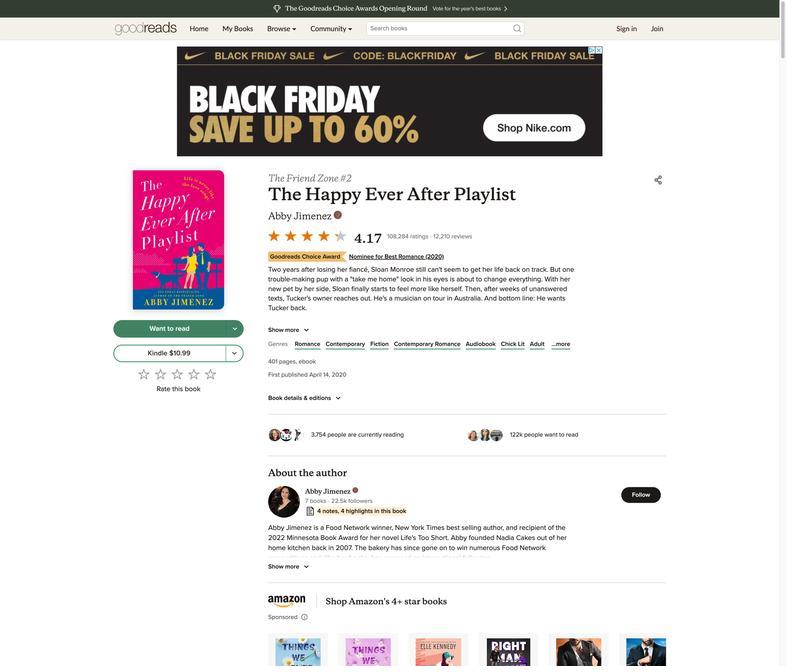 Task type: locate. For each thing, give the bounding box(es) containing it.
book inside abby jimenez is a food network winner, new york times best selling author, and recipient of the 2022 minnesota book award for her novel life's too short. abby founded nadia cakes out of her home kitchen back in 2007. the bakery has since gone on to win numerous food network competitions and, like her books, has amassed an international following.
[[321, 535, 337, 542]]

on up international
[[440, 545, 448, 552]]

▾ for browse ▾
[[292, 24, 297, 33]]

abby up 2022
[[268, 524, 285, 531]]

0 horizontal spatial his
[[321, 343, 329, 350]]

and left 'bottom'
[[485, 295, 497, 302]]

profile image for abby jimenez. image
[[268, 486, 300, 518]]

2 horizontal spatial is
[[546, 343, 551, 350]]

to inside "button"
[[167, 325, 174, 332]]

2 vertical spatial for
[[360, 535, 369, 542]]

show
[[268, 327, 284, 333], [268, 564, 284, 570]]

minnesota
[[287, 535, 319, 542]]

list with 6 items list
[[268, 633, 690, 666]]

food down nadia
[[502, 545, 518, 552]]

an
[[414, 555, 421, 562]]

0 vertical spatial of
[[522, 286, 528, 293]]

book up 2007.
[[321, 535, 337, 542]]

genres
[[268, 341, 288, 347]]

and right doglets,
[[407, 575, 419, 582]]

1 vertical spatial back
[[312, 545, 327, 552]]

book inside button
[[268, 395, 283, 401]]

the inside abby jimenez is a food network winner, new york times best selling author, and recipient of the 2022 minnesota book award for her novel life's too short. abby founded nadia cakes out of her home kitchen back in 2007. the bakery has since gone on to win numerous food network competitions and, like her books, has amassed an international following.
[[556, 524, 566, 531]]

home
[[268, 545, 286, 552]]

1 horizontal spatial is
[[450, 276, 455, 283]]

community ▾
[[311, 24, 353, 33]]

1 show from the top
[[268, 327, 284, 333]]

track.
[[532, 266, 549, 273]]

sign in link
[[610, 18, 645, 40]]

in inside abby jimenez is a food network winner, new york times best selling author, and recipient of the 2022 minnesota book award for her novel life's too short. abby founded nadia cakes out of her home kitchen back in 2007. the bakery has since gone on to win numerous food network competitions and, like her books, has amassed an international following.
[[329, 545, 334, 552]]

abby jimenez up rating 4.17 out of 5 image
[[268, 210, 332, 222]]

more for network
[[285, 564, 300, 570]]

2 show more from the top
[[268, 564, 300, 570]]

rate 1 out of 5 image
[[138, 368, 150, 380]]

4 down 7 books
[[318, 508, 321, 514]]

adult link
[[530, 340, 545, 349]]

contemporary down connection.
[[326, 341, 365, 347]]

can't down sloan's
[[288, 334, 302, 341]]

sloan down the 'romance' link
[[306, 353, 323, 360]]

not up the deny
[[308, 324, 318, 331]]

a right with in the top of the page
[[345, 276, 349, 283]]

highlights
[[346, 508, 373, 514]]

in left 2007.
[[329, 545, 334, 552]]

like
[[429, 286, 439, 293], [325, 555, 335, 562]]

0 vertical spatial and
[[485, 295, 497, 302]]

0 vertical spatial not
[[308, 324, 318, 331]]

...more
[[552, 341, 571, 347]]

1 horizontal spatial books
[[423, 596, 447, 607]]

0 vertical spatial is
[[450, 276, 455, 283]]

0 vertical spatial food
[[326, 524, 342, 531]]

1 horizontal spatial 4
[[341, 508, 345, 514]]

2020
[[332, 372, 347, 378]]

about
[[457, 276, 475, 283], [320, 324, 338, 331]]

1 horizontal spatial book
[[321, 535, 337, 542]]

a inside abby jimenez is a food network winner, new york times best selling author, and recipient of the 2022 minnesota book award for her novel life's too short. abby founded nadia cakes out of her home kitchen back in 2007. the bakery has since gone on to win numerous food network competitions and, like her books, has amassed an international following.
[[321, 524, 324, 531]]

0 vertical spatial abby jimenez
[[268, 210, 332, 222]]

more
[[411, 286, 427, 293], [285, 327, 300, 333], [285, 564, 300, 570]]

goodreads author image down happy
[[334, 211, 342, 219]]

the down no
[[382, 343, 392, 350]]

this
[[172, 386, 183, 393], [381, 508, 391, 514]]

1 horizontal spatial read
[[567, 432, 579, 438]]

1 horizontal spatial his
[[423, 276, 432, 283]]

0 horizontal spatial with
[[305, 343, 319, 350]]

1 vertical spatial show more
[[268, 564, 300, 570]]

0 horizontal spatial about
[[320, 324, 338, 331]]

to inside abby jimenez is a food network winner, new york times best selling author, and recipient of the 2022 minnesota book award for her novel life's too short. abby founded nadia cakes out of her home kitchen back in 2007. the bakery has since gone on to win numerous food network competitions and, like her books, has amassed an international following.
[[449, 545, 456, 552]]

after up making
[[302, 266, 316, 273]]

122k people want to read
[[511, 432, 579, 438]]

0 vertical spatial goodreads author image
[[334, 211, 342, 219]]

abby jimenez up 22.5k
[[305, 487, 351, 496]]

show more button
[[268, 325, 312, 335], [268, 562, 312, 572]]

show more button up "genres"
[[268, 325, 312, 335]]

0 vertical spatial book
[[268, 395, 283, 401]]

too
[[418, 535, 430, 542]]

founded
[[469, 535, 495, 542]]

really
[[470, 343, 487, 350]]

making
[[292, 276, 315, 283]]

for left best
[[376, 254, 383, 260]]

0 horizontal spatial is
[[314, 524, 319, 531]]

1 show more from the top
[[268, 327, 300, 333]]

to right 'want' at the bottom of page
[[560, 432, 565, 438]]

0 vertical spatial network
[[344, 524, 370, 531]]

1 horizontal spatial like
[[429, 286, 439, 293]]

about inside well, sloan's not about to give up her dog without a fight. as their flirty texts turn into long calls, sloan can't deny a connection. there's no telling what could happen when they meet in person. the question is: with his music career on the rise, how long will jason really stick around? and is it possible for sloan to survive another heartbreak?
[[320, 324, 338, 331]]

is down seem
[[450, 276, 455, 283]]

1 contemporary from the left
[[326, 341, 365, 347]]

show for well,
[[268, 327, 284, 333]]

to left win at the right bottom of page
[[449, 545, 456, 552]]

and inside well, sloan's not about to give up her dog without a fight. as their flirty texts turn into long calls, sloan can't deny a connection. there's no telling what could happen when they meet in person. the question is: with his music career on the rise, how long will jason really stick around? and is it possible for sloan to survive another heartbreak?
[[531, 343, 544, 350]]

jimenez
[[294, 210, 332, 222], [324, 487, 351, 496], [286, 524, 312, 531]]

0 horizontal spatial for
[[296, 353, 304, 360]]

2 vertical spatial more
[[285, 564, 300, 570]]

of down 'everything.'
[[522, 286, 528, 293]]

follow button
[[622, 487, 661, 503]]

show more up "genres"
[[268, 327, 300, 333]]

and inside abby jimenez is a food network winner, new york times best selling author, and recipient of the 2022 minnesota book award for her novel life's too short. abby founded nadia cakes out of her home kitchen back in 2007. the bakery has since gone on to win numerous food network competitions and, like her books, has amassed an international following.
[[506, 524, 518, 531]]

more for fiancé,
[[285, 327, 300, 333]]

network down 4 notes, 4 highlights in this book link
[[344, 524, 370, 531]]

0 horizontal spatial network
[[344, 524, 370, 531]]

None search field
[[360, 22, 532, 36]]

her up bakery
[[370, 535, 380, 542]]

without
[[398, 324, 421, 331]]

1 vertical spatial this
[[381, 508, 391, 514]]

2 vertical spatial jimenez
[[286, 524, 312, 531]]

show up "genres"
[[268, 327, 284, 333]]

0 vertical spatial for
[[376, 254, 383, 260]]

can't
[[428, 266, 443, 273], [288, 334, 302, 341]]

book up 'new'
[[393, 508, 407, 514]]

abby jimenez is a food network winner, new york times best selling author, and recipient of the 2022 minnesota book award for her novel life's too short. abby founded nadia cakes out of her home kitchen back in 2007. the bakery has since gone on to win numerous food network competitions and, like her books, has amassed an international following.
[[268, 524, 567, 562]]

1 horizontal spatial has
[[391, 545, 402, 552]]

after down change
[[484, 286, 498, 293]]

rating 4.17 out of 5 image
[[266, 227, 349, 244]]

has
[[391, 545, 402, 552], [372, 555, 382, 562]]

abby
[[268, 210, 292, 222], [305, 487, 322, 496], [268, 524, 285, 531], [451, 535, 467, 542], [268, 575, 285, 582]]

people right 122k
[[525, 432, 544, 438]]

browse ▾ link
[[260, 18, 304, 40]]

1 vertical spatial abby jimenez
[[305, 487, 351, 496]]

book left details
[[268, 395, 283, 401]]

leaving
[[433, 575, 455, 582]]

her right the by
[[304, 286, 315, 293]]

1 ▾ from the left
[[292, 24, 297, 33]]

to down get
[[476, 276, 483, 283]]

top genres for this book element
[[268, 339, 667, 353]]

goodreads choice award
[[270, 254, 341, 260]]

1 horizontal spatial romance
[[399, 254, 424, 260]]

romance down could
[[435, 341, 461, 347]]

not left the "leaving"
[[421, 575, 431, 582]]

0 horizontal spatial book
[[185, 386, 201, 393]]

are
[[348, 432, 357, 438]]

monroe
[[391, 266, 414, 273]]

1 vertical spatial and
[[531, 343, 544, 350]]

6 book cover image from the left
[[627, 638, 672, 666]]

telling
[[398, 334, 417, 341]]

is inside well, sloan's not about to give up her dog without a fight. as their flirty texts turn into long calls, sloan can't deny a connection. there's no telling what could happen when they meet in person. the question is: with his music career on the rise, how long will jason really stick around? and is it possible for sloan to survive another heartbreak?
[[546, 343, 551, 350]]

1 horizontal spatial with
[[545, 276, 559, 283]]

0 vertical spatial has
[[391, 545, 402, 552]]

shop
[[326, 596, 347, 607]]

has up amassed
[[391, 545, 402, 552]]

0 horizontal spatial read
[[176, 325, 190, 332]]

1 horizontal spatial after
[[484, 286, 498, 293]]

0 horizontal spatial after
[[302, 266, 316, 273]]

like up tour
[[429, 286, 439, 293]]

1 people from the left
[[328, 432, 347, 438]]

1 vertical spatial of
[[548, 524, 554, 531]]

1 vertical spatial books
[[423, 596, 447, 607]]

1 vertical spatial and
[[407, 575, 419, 582]]

the right the recipient
[[556, 524, 566, 531]]

award up losing
[[323, 254, 341, 260]]

0 horizontal spatial like
[[325, 555, 335, 562]]

the
[[268, 172, 285, 184], [268, 184, 302, 205], [563, 334, 575, 341], [355, 545, 367, 552]]

abby jimenez link up rating 4.17 out of 5 image
[[268, 210, 342, 222]]

books
[[234, 24, 253, 33]]

1 horizontal spatial goodreads author image
[[353, 487, 359, 493]]

contemporary for contemporary romance
[[394, 341, 434, 347]]

person.
[[538, 334, 561, 341]]

goodreads author image
[[334, 211, 342, 219], [353, 487, 359, 493]]

then,
[[465, 286, 482, 293]]

0 horizontal spatial food
[[326, 524, 342, 531]]

musician
[[395, 295, 422, 302]]

is left it
[[546, 343, 551, 350]]

people
[[328, 432, 347, 438], [525, 432, 544, 438]]

abby up win at the right bottom of page
[[451, 535, 467, 542]]

music
[[331, 343, 349, 350]]

1 horizontal spatial and
[[531, 343, 544, 350]]

4
[[318, 508, 321, 514], [341, 508, 345, 514]]

after
[[302, 266, 316, 273], [484, 286, 498, 293]]

0 horizontal spatial book
[[268, 395, 283, 401]]

books right star
[[423, 596, 447, 607]]

2 contemporary from the left
[[394, 341, 434, 347]]

4 down 22.5k
[[341, 508, 345, 514]]

new
[[268, 286, 281, 293]]

her down the one
[[561, 276, 571, 283]]

0 horizontal spatial people
[[328, 432, 347, 438]]

jimenez up minnesota
[[286, 524, 312, 531]]

1 horizontal spatial this
[[381, 508, 391, 514]]

like inside abby jimenez is a food network winner, new york times best selling author, and recipient of the 2022 minnesota book award for her novel life's too short. abby founded nadia cakes out of her home kitchen back in 2007. the bakery has since gone on to win numerous food network competitions and, like her books, has amassed an international following.
[[325, 555, 335, 562]]

of right out
[[549, 535, 555, 542]]

about up connection.
[[320, 324, 338, 331]]

heartbreak?
[[382, 353, 419, 360]]

is up minnesota
[[314, 524, 319, 531]]

1 vertical spatial abby jimenez link
[[305, 487, 373, 496]]

book inside rate this book element
[[185, 386, 201, 393]]

0 vertical spatial and
[[506, 524, 518, 531]]

2 vertical spatial is
[[314, 524, 319, 531]]

▾
[[292, 24, 297, 33], [348, 24, 353, 33]]

on inside well, sloan's not about to give up her dog without a fight. as their flirty texts turn into long calls, sloan can't deny a connection. there's no telling what could happen when they meet in person. the question is: with his music career on the rise, how long will jason really stick around? and is it possible for sloan to survive another heartbreak?
[[373, 343, 380, 350]]

this up winner,
[[381, 508, 391, 514]]

for up the books,
[[360, 535, 369, 542]]

1 horizontal spatial can't
[[428, 266, 443, 273]]

0 horizontal spatial books
[[310, 498, 327, 504]]

april
[[310, 372, 322, 378]]

about inside two years after losing her fiancé, sloan monroe still can't seem to get her life back on track. but one trouble-making pup with a "take me home" look in his eyes is about to change everything. with her new pet by her side, sloan finally starts to feel more like herself. then, after weeks of unanswered texts, tucker's owner reaches out. he's a musician on tour in australia. and bottom line: he wants tucker back.
[[457, 276, 475, 283]]

more right 'well,'
[[285, 327, 300, 333]]

with inside well, sloan's not about to give up her dog without a fight. as their flirty texts turn into long calls, sloan can't deny a connection. there's no telling what could happen when they meet in person. the question is: with his music career on the rise, how long will jason really stick around? and is it possible for sloan to survive another heartbreak?
[[305, 343, 319, 350]]

108,284
[[388, 234, 409, 240]]

followers
[[349, 498, 373, 504]]

romance down the deny
[[295, 341, 321, 347]]

read up $10.99
[[176, 325, 190, 332]]

to down home"
[[390, 286, 396, 293]]

1 vertical spatial about
[[320, 324, 338, 331]]

0 vertical spatial read
[[176, 325, 190, 332]]

jimenez up 22.5k
[[324, 487, 351, 496]]

0 horizontal spatial can't
[[288, 334, 302, 341]]

happy
[[305, 184, 362, 205]]

12,210 reviews
[[434, 234, 473, 240]]

0 horizontal spatial long
[[423, 343, 437, 350]]

jimenez up rating 4.17 out of 5 image
[[294, 210, 332, 222]]

her inside well, sloan's not about to give up her dog without a fight. as their flirty texts turn into long calls, sloan can't deny a connection. there's no telling what could happen when they meet in person. the question is: with his music career on the rise, how long will jason really stick around? and is it possible for sloan to survive another heartbreak?
[[372, 324, 382, 331]]

4+
[[392, 596, 403, 607]]

0 vertical spatial like
[[429, 286, 439, 293]]

0 vertical spatial can't
[[428, 266, 443, 273]]

book
[[268, 395, 283, 401], [321, 535, 337, 542]]

and inside two years after losing her fiancé, sloan monroe still can't seem to get her life back on track. but one trouble-making pup with a "take me home" look in his eyes is about to change everything. with her new pet by her side, sloan finally starts to feel more like herself. then, after weeks of unanswered texts, tucker's owner reaches out. he's a musician on tour in australia. and bottom line: he wants tucker back.
[[485, 295, 497, 302]]

coffee,
[[358, 575, 379, 582]]

a right he's
[[389, 295, 393, 302]]

0 vertical spatial with
[[545, 276, 559, 283]]

back up and,
[[312, 545, 327, 552]]

back inside abby jimenez is a food network winner, new york times best selling author, and recipient of the 2022 minnesota book award for her novel life's too short. abby founded nadia cakes out of her home kitchen back in 2007. the bakery has since gone on to win numerous food network competitions and, like her books, has amassed an international following.
[[312, 545, 327, 552]]

this right rate
[[172, 386, 183, 393]]

contemporary down 'telling'
[[394, 341, 434, 347]]

her up 'there's'
[[372, 324, 382, 331]]

back
[[506, 266, 521, 273], [312, 545, 327, 552]]

the friend zone #2 the happy ever after playlist
[[268, 172, 517, 205]]

turn
[[501, 324, 514, 331]]

show for abby
[[268, 564, 284, 570]]

recipient
[[520, 524, 547, 531]]

2 show from the top
[[268, 564, 284, 570]]

1 book cover image from the left
[[276, 638, 321, 666]]

flirty
[[470, 324, 483, 331]]

two
[[268, 266, 281, 273]]

▾ right community
[[348, 24, 353, 33]]

show more button for sloan's
[[268, 325, 312, 335]]

1 horizontal spatial for
[[360, 535, 369, 542]]

0 horizontal spatial not
[[308, 324, 318, 331]]

back inside two years after losing her fiancé, sloan monroe still can't seem to get her life back on track. but one trouble-making pup with a "take me home" look in his eyes is about to change everything. with her new pet by her side, sloan finally starts to feel more like herself. then, after weeks of unanswered texts, tucker's owner reaches out. he's a musician on tour in australia. and bottom line: he wants tucker back.
[[506, 266, 521, 273]]

1 show more button from the top
[[268, 325, 312, 335]]

sloan
[[371, 266, 389, 273], [333, 286, 350, 293], [268, 334, 286, 341], [306, 353, 323, 360]]

the
[[382, 343, 392, 350], [299, 467, 314, 479], [556, 524, 566, 531], [457, 575, 467, 582]]

first published april 14, 2020
[[268, 372, 347, 378]]

0 horizontal spatial contemporary
[[326, 341, 365, 347]]

2 people from the left
[[525, 432, 544, 438]]

2 ▾ from the left
[[348, 24, 353, 33]]

1 horizontal spatial and
[[506, 524, 518, 531]]

of right the recipient
[[548, 524, 554, 531]]

long right into
[[529, 324, 542, 331]]

0 vertical spatial his
[[423, 276, 432, 283]]

2 horizontal spatial for
[[376, 254, 383, 260]]

0 horizontal spatial has
[[372, 555, 382, 562]]

1 vertical spatial can't
[[288, 334, 302, 341]]

with down the deny
[[305, 343, 319, 350]]

for down is:
[[296, 353, 304, 360]]

tucker
[[268, 305, 289, 312]]

0 horizontal spatial goodreads author image
[[334, 211, 342, 219]]

goodreads author image up 22.5k followers
[[353, 487, 359, 493]]

about up then,
[[457, 276, 475, 283]]

0 vertical spatial show more
[[268, 327, 300, 333]]

1 vertical spatial not
[[421, 575, 431, 582]]

book cover image
[[276, 638, 321, 666], [346, 638, 391, 666], [416, 638, 462, 666], [487, 638, 531, 666], [557, 638, 602, 666], [627, 638, 672, 666]]

show more down competitions at the bottom left of page
[[268, 564, 300, 570]]

1 horizontal spatial long
[[529, 324, 542, 331]]

kindle
[[148, 350, 168, 357]]

food down notes,
[[326, 524, 342, 531]]

rate 4 out of 5 image
[[188, 368, 200, 380]]

0 vertical spatial after
[[302, 266, 316, 273]]

selling
[[462, 524, 482, 531]]

0 vertical spatial about
[[457, 276, 475, 283]]

read
[[176, 325, 190, 332], [567, 432, 579, 438]]

1 vertical spatial book
[[393, 508, 407, 514]]

0 horizontal spatial back
[[312, 545, 327, 552]]

on up 'everything.'
[[522, 266, 530, 273]]

0 vertical spatial show more button
[[268, 325, 312, 335]]

people for 3,754
[[328, 432, 347, 438]]

1 vertical spatial long
[[423, 343, 437, 350]]

to right want
[[167, 325, 174, 332]]

1 horizontal spatial ▾
[[348, 24, 353, 33]]

book down rate 4 out of 5 icon
[[185, 386, 201, 393]]

2 show more button from the top
[[268, 562, 312, 572]]

can't inside well, sloan's not about to give up her dog without a fight. as their flirty texts turn into long calls, sloan can't deny a connection. there's no telling what could happen when they meet in person. the question is: with his music career on the rise, how long will jason really stick around? and is it possible for sloan to survive another heartbreak?
[[288, 334, 302, 341]]

in down herself.
[[447, 295, 453, 302]]

bottom
[[499, 295, 521, 302]]

survive
[[333, 353, 355, 360]]

has down bakery
[[372, 555, 382, 562]]

on down 'there's'
[[373, 343, 380, 350]]

more down competitions at the bottom left of page
[[285, 564, 300, 570]]

author
[[316, 467, 347, 479]]

with
[[545, 276, 559, 283], [305, 343, 319, 350]]

1 horizontal spatial people
[[525, 432, 544, 438]]

to left get
[[463, 266, 469, 273]]

by
[[295, 286, 303, 293]]

0 horizontal spatial this
[[172, 386, 183, 393]]

abby jimenez for top abby jimenez link
[[268, 210, 332, 222]]

1 vertical spatial show more button
[[268, 562, 312, 572]]

in up adult on the right bottom of page
[[531, 334, 536, 341]]

network down cakes
[[520, 545, 546, 552]]

abby jimenez link up 22.5k
[[305, 487, 373, 496]]

his
[[423, 276, 432, 283], [321, 343, 329, 350]]

of inside two years after losing her fiancé, sloan monroe still can't seem to get her life back on track. but one trouble-making pup with a "take me home" look in his eyes is about to change everything. with her new pet by her side, sloan finally starts to feel more like herself. then, after weeks of unanswered texts, tucker's owner reaches out. he's a musician on tour in australia. and bottom line: he wants tucker back.
[[522, 286, 528, 293]]

award up 2007.
[[339, 535, 358, 542]]

1 vertical spatial food
[[502, 545, 518, 552]]

not inside well, sloan's not about to give up her dog without a fight. as their flirty texts turn into long calls, sloan can't deny a connection. there's no telling what could happen when they meet in person. the question is: with his music career on the rise, how long will jason really stick around? and is it possible for sloan to survive another heartbreak?
[[308, 324, 318, 331]]

texts,
[[268, 295, 285, 302]]

108,284 ratings and 12,210 reviews figure
[[388, 231, 473, 241]]

average rating of 4.17 stars. figure
[[266, 227, 388, 247]]

to
[[463, 266, 469, 273], [476, 276, 483, 283], [390, 286, 396, 293], [340, 324, 346, 331], [167, 325, 174, 332], [325, 353, 331, 360], [560, 432, 565, 438], [449, 545, 456, 552]]

1 vertical spatial read
[[567, 432, 579, 438]]

▾ right browse
[[292, 24, 297, 33]]

sign
[[617, 24, 630, 33]]

1 horizontal spatial back
[[506, 266, 521, 273]]

back right life
[[506, 266, 521, 273]]



Task type: describe. For each thing, give the bounding box(es) containing it.
ratings
[[411, 234, 429, 240]]

browse ▾
[[267, 24, 297, 33]]

weeks
[[500, 286, 520, 293]]

author,
[[484, 524, 504, 531]]

fight.
[[428, 324, 443, 331]]

rate 3 out of 5 image
[[172, 368, 183, 380]]

12,210
[[434, 234, 450, 240]]

2 vertical spatial of
[[549, 535, 555, 542]]

for inside abby jimenez is a food network winner, new york times best selling author, and recipient of the 2022 minnesota book award for her novel life's too short. abby founded nadia cakes out of her home kitchen back in 2007. the bakery has since gone on to win numerous food network competitions and, like her books, has amassed an international following.
[[360, 535, 369, 542]]

rate 2 out of 5 image
[[155, 368, 166, 380]]

a up the what
[[422, 324, 426, 331]]

best
[[385, 254, 397, 260]]

sloan up me
[[371, 266, 389, 273]]

...more button
[[552, 340, 571, 349]]

about
[[268, 467, 297, 479]]

why am i seeing this ad? click link to learn more. image
[[302, 614, 309, 621]]

australia.
[[455, 295, 483, 302]]

winner,
[[372, 524, 394, 531]]

the inside well, sloan's not about to give up her dog without a fight. as their flirty texts turn into long calls, sloan can't deny a connection. there's no telling what could happen when they meet in person. the question is: with his music career on the rise, how long will jason really stick around? and is it possible for sloan to survive another heartbreak?
[[563, 334, 575, 341]]

1 vertical spatial has
[[372, 555, 382, 562]]

friend
[[286, 172, 316, 184]]

pup
[[317, 276, 329, 283]]

life
[[495, 266, 504, 273]]

her right out
[[557, 535, 567, 542]]

can't inside two years after losing her fiancé, sloan monroe still can't seem to get her life back on track. but one trouble-making pup with a "take me home" look in his eyes is about to change everything. with her new pet by her side, sloan finally starts to feel more like herself. then, after weeks of unanswered texts, tucker's owner reaches out. he's a musician on tour in australia. and bottom line: he wants tucker back.
[[428, 266, 443, 273]]

chick lit link
[[501, 340, 525, 349]]

best
[[447, 524, 460, 531]]

abby left loves
[[268, 575, 285, 582]]

sloan up "genres"
[[268, 334, 286, 341]]

since
[[404, 545, 420, 552]]

read inside "button"
[[176, 325, 190, 332]]

her up with in the top of the page
[[338, 266, 348, 273]]

1 vertical spatial after
[[484, 286, 498, 293]]

Search by book title or ISBN text field
[[367, 22, 525, 36]]

chick lit
[[501, 341, 525, 347]]

1 4 from the left
[[318, 508, 321, 514]]

chick
[[501, 341, 517, 347]]

the left house.
[[457, 575, 467, 582]]

rate 5 out of 5 image
[[205, 368, 216, 380]]

sign in
[[617, 24, 638, 33]]

deny
[[304, 334, 319, 341]]

cakes
[[517, 535, 536, 542]]

1 horizontal spatial not
[[421, 575, 431, 582]]

with
[[330, 276, 343, 283]]

the inside well, sloan's not about to give up her dog without a fight. as their flirty texts turn into long calls, sloan can't deny a connection. there's no telling what could happen when they meet in person. the question is: with his music career on the rise, how long will jason really stick around? and is it possible for sloan to survive another heartbreak?
[[382, 343, 392, 350]]

2 4 from the left
[[341, 508, 345, 514]]

his inside two years after losing her fiancé, sloan monroe still can't seem to get her life back on track. but one trouble-making pup with a "take me home" look in his eyes is about to change everything. with her new pet by her side, sloan finally starts to feel more like herself. then, after weeks of unanswered texts, tucker's owner reaches out. he's a musician on tour in australia. and bottom line: he wants tucker back.
[[423, 276, 432, 283]]

0 vertical spatial books
[[310, 498, 327, 504]]

side,
[[316, 286, 331, 293]]

0 vertical spatial jimenez
[[294, 210, 332, 222]]

in inside well, sloan's not about to give up her dog without a fight. as their flirty texts turn into long calls, sloan can't deny a connection. there's no telling what could happen when they meet in person. the question is: with his music career on the rise, how long will jason really stick around? and is it possible for sloan to survive another heartbreak?
[[531, 334, 536, 341]]

more inside two years after losing her fiancé, sloan monroe still can't seem to get her life back on track. but one trouble-making pup with a "take me home" look in his eyes is about to change everything. with her new pet by her side, sloan finally starts to feel more like herself. then, after weeks of unanswered texts, tucker's owner reaches out. he's a musician on tour in australia. and bottom line: he wants tucker back.
[[411, 286, 427, 293]]

401 pages, ebook
[[268, 359, 316, 365]]

0 vertical spatial this
[[172, 386, 183, 393]]

will
[[439, 343, 448, 350]]

as
[[445, 324, 453, 331]]

my books
[[223, 24, 253, 33]]

like inside two years after losing her fiancé, sloan monroe still can't seem to get her life back on track. but one trouble-making pup with a "take me home" look in his eyes is about to change everything. with her new pet by her side, sloan finally starts to feel more like herself. then, after weeks of unanswered texts, tucker's owner reaches out. he's a musician on tour in australia. and bottom line: he wants tucker back.
[[429, 286, 439, 293]]

home
[[190, 24, 209, 33]]

me
[[368, 276, 377, 283]]

romance,
[[328, 575, 357, 582]]

choice
[[302, 254, 321, 260]]

jimenez inside abby jimenez is a food network winner, new york times best selling author, and recipient of the 2022 minnesota book award for her novel life's too short. abby founded nadia cakes out of her home kitchen back in 2007. the bakery has since gone on to win numerous food network competitions and, like her books, has amassed an international following.
[[286, 524, 312, 531]]

question
[[268, 343, 295, 350]]

advertisement region
[[177, 47, 603, 156]]

the right 'about'
[[299, 467, 314, 479]]

award inside abby jimenez is a food network winner, new york times best selling author, and recipient of the 2022 minnesota book award for her novel life's too short. abby founded nadia cakes out of her home kitchen back in 2007. the bakery has since gone on to win numerous food network competitions and, like her books, has amassed an international following.
[[339, 535, 358, 542]]

around?
[[505, 343, 530, 350]]

lit
[[518, 341, 525, 347]]

rise,
[[394, 343, 407, 350]]

first
[[268, 372, 280, 378]]

contemporary for contemporary
[[326, 341, 365, 347]]

0 horizontal spatial and
[[407, 575, 419, 582]]

goodreads author image for top abby jimenez link
[[334, 211, 342, 219]]

international
[[423, 555, 461, 562]]

(2020)
[[426, 254, 444, 260]]

eyes
[[434, 276, 448, 283]]

change
[[484, 276, 507, 283]]

herself.
[[441, 286, 463, 293]]

abby up rating 4.17 out of 5 image
[[268, 210, 292, 222]]

book title: the happy ever after playlist element
[[268, 184, 517, 205]]

on left tour
[[424, 295, 431, 302]]

her left life
[[483, 266, 493, 273]]

3,754 people are currently reading
[[311, 432, 404, 438]]

loves
[[286, 575, 303, 582]]

▾ for community ▾
[[348, 24, 353, 33]]

to down music
[[325, 353, 331, 360]]

rating 0 out of 5 group
[[136, 366, 219, 382]]

amazon logo image
[[268, 596, 308, 608]]

show more for well,
[[268, 327, 300, 333]]

years
[[283, 266, 300, 273]]

for inside well, sloan's not about to give up her dog without a fight. as their flirty texts turn into long calls, sloan can't deny a connection. there's no telling what could happen when they meet in person. the question is: with his music career on the rise, how long will jason really stick around? and is it possible for sloan to survive another heartbreak?
[[296, 353, 304, 360]]

0 vertical spatial abby jimenez link
[[268, 210, 342, 222]]

home image
[[115, 18, 177, 40]]

a left good
[[304, 575, 308, 582]]

0 vertical spatial long
[[529, 324, 542, 331]]

7
[[305, 498, 309, 504]]

1 horizontal spatial network
[[520, 545, 546, 552]]

the inside abby jimenez is a food network winner, new york times best selling author, and recipient of the 2022 minnesota book award for her novel life's too short. abby founded nadia cakes out of her home kitchen back in 2007. the bakery has since gone on to win numerous food network competitions and, like her books, has amassed an international following.
[[355, 545, 367, 552]]

vote now in the opening round of the 2023 goodreads choice awards image
[[71, 0, 709, 18]]

rate
[[157, 386, 171, 393]]

jason
[[450, 343, 468, 350]]

wants
[[548, 295, 566, 302]]

a right the deny
[[321, 334, 325, 341]]

abby jimenez for abby jimenez link to the bottom
[[305, 487, 351, 496]]

"take
[[350, 276, 366, 283]]

texts
[[485, 324, 500, 331]]

2022
[[268, 535, 285, 542]]

join link
[[645, 18, 671, 40]]

house.
[[468, 575, 489, 582]]

join
[[652, 24, 664, 33]]

amazon's
[[349, 596, 390, 607]]

1 horizontal spatial food
[[502, 545, 518, 552]]

out.
[[361, 295, 372, 302]]

back.
[[291, 305, 307, 312]]

rate this book
[[157, 386, 201, 393]]

nominee
[[349, 254, 374, 260]]

about the author
[[268, 467, 347, 479]]

currently
[[359, 432, 382, 438]]

on inside abby jimenez is a food network winner, new york times best selling author, and recipient of the 2022 minnesota book award for her novel life's too short. abby founded nadia cakes out of her home kitchen back in 2007. the bakery has since gone on to win numerous food network competitions and, like her books, has amassed an international following.
[[440, 545, 448, 552]]

short.
[[431, 535, 449, 542]]

community
[[311, 24, 346, 33]]

want
[[545, 432, 558, 438]]

unanswered
[[530, 286, 568, 293]]

with inside two years after losing her fiancé, sloan monroe still can't seem to get her life back on track. but one trouble-making pup with a "take me home" look in his eyes is about to change everything. with her new pet by her side, sloan finally starts to feel more like herself. then, after weeks of unanswered texts, tucker's owner reaches out. he's a musician on tour in australia. and bottom line: he wants tucker back.
[[545, 276, 559, 283]]

book inside 4 notes, 4 highlights in this book link
[[393, 508, 407, 514]]

up
[[362, 324, 370, 331]]

audiobook link
[[466, 340, 496, 349]]

kindle $10.99
[[148, 350, 191, 357]]

fiction
[[371, 341, 389, 347]]

108,284 ratings
[[388, 234, 429, 240]]

well,
[[268, 324, 283, 331]]

in down still
[[416, 276, 422, 283]]

tucker's
[[286, 295, 311, 302]]

well, sloan's not about to give up her dog without a fight. as their flirty texts turn into long calls, sloan can't deny a connection. there's no telling what could happen when they meet in person. the question is: with his music career on the rise, how long will jason really stick around? and is it possible for sloan to survive another heartbreak?
[[268, 324, 575, 360]]

2 horizontal spatial romance
[[435, 341, 461, 347]]

4.17
[[355, 231, 382, 246]]

rate this book element
[[113, 366, 244, 396]]

0 vertical spatial award
[[323, 254, 341, 260]]

3 book cover image from the left
[[416, 638, 462, 666]]

reading
[[384, 432, 404, 438]]

7 books
[[305, 498, 327, 504]]

goodreads author image for abby jimenez link to the bottom
[[353, 487, 359, 493]]

kindle $10.99 link
[[113, 345, 226, 362]]

0 horizontal spatial romance
[[295, 341, 321, 347]]

to up connection.
[[340, 324, 346, 331]]

2 book cover image from the left
[[346, 638, 391, 666]]

want to read button
[[113, 320, 226, 338]]

sloan down with in the top of the page
[[333, 286, 350, 293]]

show more for abby
[[268, 564, 300, 570]]

get
[[471, 266, 481, 273]]

details
[[284, 395, 302, 401]]

in right highlights
[[375, 508, 380, 514]]

ever
[[365, 184, 404, 205]]

no
[[388, 334, 396, 341]]

his inside well, sloan's not about to give up her dog without a fight. as their flirty texts turn into long calls, sloan can't deny a connection. there's no telling what could happen when they meet in person. the question is: with his music career on the rise, how long will jason really stick around? and is it possible for sloan to survive another heartbreak?
[[321, 343, 329, 350]]

401
[[268, 359, 278, 365]]

5 book cover image from the left
[[557, 638, 602, 666]]

is inside two years after losing her fiancé, sloan monroe still can't seem to get her life back on track. but one trouble-making pup with a "take me home" look in his eyes is about to change everything. with her new pet by her side, sloan finally starts to feel more like herself. then, after weeks of unanswered texts, tucker's owner reaches out. he's a musician on tour in australia. and bottom line: he wants tucker back.
[[450, 276, 455, 283]]

show more button for loves
[[268, 562, 312, 572]]

is inside abby jimenez is a food network winner, new york times best selling author, and recipient of the 2022 minnesota book award for her novel life's too short. abby founded nadia cakes out of her home kitchen back in 2007. the bakery has since gone on to win numerous food network competitions and, like her books, has amassed an international following.
[[314, 524, 319, 531]]

1 vertical spatial jimenez
[[324, 487, 351, 496]]

people for 122k
[[525, 432, 544, 438]]

what
[[419, 334, 433, 341]]

nominee for best romance (2020)
[[349, 254, 444, 260]]

in right sign
[[632, 24, 638, 33]]

abby up 7 books
[[305, 487, 322, 496]]

one
[[563, 266, 575, 273]]

her down 2007.
[[337, 555, 347, 562]]

4 book cover image from the left
[[487, 638, 531, 666]]

look
[[401, 276, 414, 283]]



Task type: vqa. For each thing, say whether or not it's contained in the screenshot.
4 notes, 4 highlights in this book link
yes



